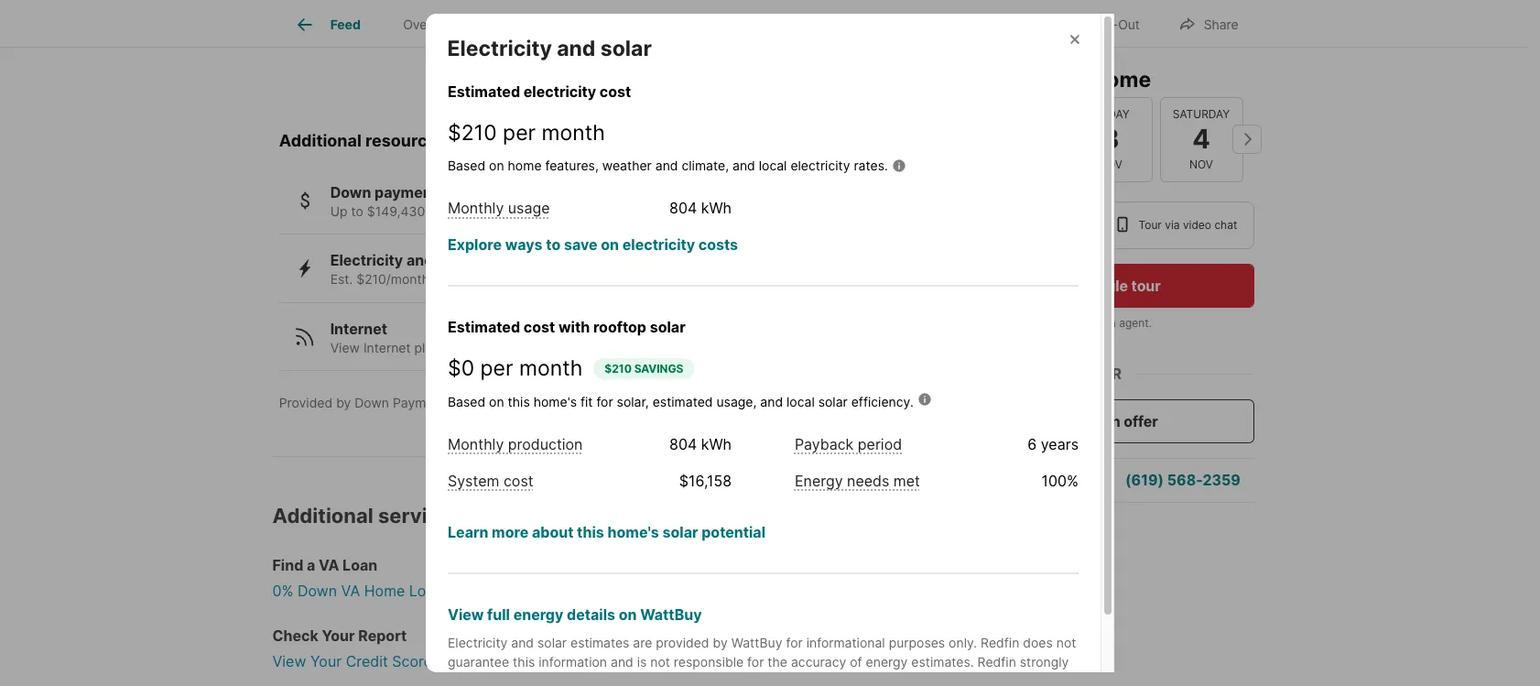 Task type: locate. For each thing, give the bounding box(es) containing it.
tour for schedule
[[1131, 276, 1161, 294]]

3 tab from the left
[[768, 3, 859, 47]]

2 vertical spatial electricity
[[448, 635, 508, 650]]

down inside the find a va loan 0% down va home loans: get quote
[[298, 582, 337, 600]]

1 horizontal spatial available
[[537, 340, 590, 355]]

0 horizontal spatial not
[[651, 654, 671, 670]]

advertisement for find a va loan 0% down va home loans: get quote
[[763, 561, 839, 575]]

view
[[330, 340, 360, 355], [448, 606, 484, 624], [273, 653, 306, 671]]

1 horizontal spatial tour
[[1139, 217, 1162, 231]]

1 vertical spatial va
[[341, 582, 360, 600]]

based down $0 on the left bottom of page
[[448, 394, 486, 409]]

1 horizontal spatial tour
[[1131, 276, 1161, 294]]

with down ways
[[502, 272, 528, 287]]

0 vertical spatial per
[[503, 120, 536, 146]]

0 vertical spatial 804 kwh
[[670, 199, 732, 218]]

electricity
[[448, 36, 553, 61], [330, 251, 403, 270], [448, 635, 508, 650]]

advertisement down potential
[[763, 561, 839, 575]]

1 804 kwh from the top
[[670, 199, 732, 218]]

0 vertical spatial month
[[542, 120, 606, 146]]

view up provided
[[330, 340, 360, 355]]

3
[[1102, 123, 1120, 155]]

details
[[567, 606, 616, 624]]

advertisement
[[763, 561, 839, 575], [763, 632, 839, 645]]

0 horizontal spatial electricity
[[524, 82, 597, 101]]

0 vertical spatial monthly
[[448, 199, 504, 218]]

1 horizontal spatial va
[[341, 582, 360, 600]]

available inside down payment assistance up to $149,430 available from 15 programs
[[429, 203, 482, 219]]

1 nov from the left
[[1099, 157, 1123, 170]]

programs
[[534, 203, 592, 219]]

1 horizontal spatial save
[[564, 236, 598, 254]]

available
[[429, 203, 482, 219], [537, 340, 590, 355]]

1 vertical spatial your
[[310, 653, 342, 671]]

home up the savings
[[640, 340, 674, 355]]

wattbuy up the
[[732, 635, 783, 650]]

0 vertical spatial by
[[336, 395, 351, 411]]

2 nov from the left
[[1190, 157, 1214, 170]]

a right find
[[307, 556, 315, 575]]

2 estimated from the top
[[448, 318, 520, 337]]

nov
[[1099, 157, 1123, 170], [1190, 157, 1214, 170]]

1 vertical spatial month
[[519, 356, 583, 382]]

nov for 3
[[1099, 157, 1123, 170]]

1 vertical spatial advertisement
[[763, 632, 839, 645]]

make
[[628, 673, 661, 686]]

for up the
[[786, 635, 803, 650]]

$210/month,
[[357, 272, 433, 287]]

rooftop down ways
[[532, 272, 576, 287]]

offer
[[1124, 411, 1158, 430]]

per down providers at the left of page
[[480, 356, 513, 382]]

a down schedule
[[1074, 315, 1080, 329]]

for down estimated cost with rooftop solar
[[594, 340, 611, 355]]

resources
[[366, 131, 447, 151]]

and up $0 on the left bottom of page
[[450, 340, 473, 355]]

fit
[[581, 394, 593, 409]]

$210  per month
[[448, 120, 606, 146]]

1 vertical spatial redfin
[[981, 635, 1020, 650]]

find a va loan 0% down va home loans: get quote
[[273, 556, 530, 600]]

tab
[[482, 3, 620, 47], [620, 3, 768, 47], [768, 3, 859, 47]]

internet down est.
[[330, 320, 388, 338]]

purposes
[[889, 635, 946, 650]]

cost for estimated cost with rooftop solar
[[524, 318, 555, 337]]

tour right go
[[1002, 66, 1044, 92]]

2 monthly from the top
[[448, 435, 504, 453]]

solar
[[601, 36, 653, 61], [437, 251, 473, 270], [580, 272, 609, 287], [650, 318, 686, 337], [819, 394, 848, 409], [663, 523, 699, 541], [538, 635, 567, 650]]

cost down monthly production
[[504, 472, 534, 490]]

1 vertical spatial not
[[651, 654, 671, 670]]

804 for monthly usage
[[670, 199, 697, 218]]

0 vertical spatial estimated
[[448, 82, 520, 101]]

down right 0%
[[298, 582, 337, 600]]

electricity and solar dialog
[[426, 14, 1115, 686]]

0 vertical spatial view
[[330, 340, 360, 355]]

decisions
[[722, 673, 779, 686]]

and inside electricity and solar est. $210/month, save                  $210 with rooftop solar
[[407, 251, 434, 270]]

payback
[[795, 435, 854, 453]]

1 vertical spatial save
[[437, 272, 465, 287]]

estimated up providers at the left of page
[[448, 318, 520, 337]]

2 vertical spatial cost
[[504, 472, 534, 490]]

based
[[448, 158, 486, 174], [448, 394, 486, 409]]

1 vertical spatial tour
[[968, 315, 991, 329]]

additional for additional services
[[273, 504, 374, 528]]

view down check
[[273, 653, 306, 671]]

0 vertical spatial your
[[322, 627, 355, 645]]

electricity up est.
[[330, 251, 403, 270]]

on down the $0  per month
[[489, 394, 504, 409]]

down payment assistance up to $149,430 available from 15 programs
[[330, 183, 592, 219]]

1 vertical spatial wattbuy
[[732, 635, 783, 650]]

advertisement up accuracy
[[763, 632, 839, 645]]

1 vertical spatial rooftop
[[594, 318, 647, 337]]

redfin left "agent."
[[1083, 315, 1116, 329]]

redfin up property's
[[978, 654, 1017, 670]]

1 804 from the top
[[670, 199, 697, 218]]

month up features, at the left top
[[542, 120, 606, 146]]

2 advertisement from the top
[[763, 632, 839, 645]]

month for $0  per month
[[519, 356, 583, 382]]

by down the
[[783, 673, 798, 686]]

with inside electricity and solar dialog
[[559, 318, 590, 337]]

tour via video chat list box
[[968, 201, 1255, 248]]

month
[[542, 120, 606, 146], [519, 356, 583, 382]]

electricity for electricity and solar
[[448, 36, 553, 61]]

and up $210/month,
[[407, 251, 434, 270]]

local up payback on the bottom of page
[[787, 394, 815, 409]]

with down schedule
[[1048, 315, 1071, 329]]

your down check
[[310, 653, 342, 671]]

$210 up assistance
[[448, 120, 497, 146]]

additional up find
[[273, 504, 374, 528]]

1 vertical spatial electricity
[[330, 251, 403, 270]]

1 horizontal spatial energy
[[866, 654, 908, 670]]

1 vertical spatial 804
[[670, 435, 697, 453]]

0 vertical spatial wattbuy
[[641, 606, 702, 624]]

804 down based on home features, weather and climate, and local electricity rates.
[[670, 199, 697, 218]]

2 based from the top
[[448, 394, 486, 409]]

cost up providers at the left of page
[[524, 318, 555, 337]]

1 vertical spatial estimated
[[448, 318, 520, 337]]

wattbuy
[[641, 606, 702, 624], [732, 635, 783, 650]]

usage
[[508, 199, 550, 218]]

1 horizontal spatial wattbuy
[[732, 635, 783, 650]]

6 years
[[1028, 435, 1079, 453]]

1 horizontal spatial with
[[559, 318, 590, 337]]

home
[[364, 582, 405, 600]]

1 monthly from the top
[[448, 199, 504, 218]]

home's up 0% down va home loans: get quote link
[[608, 523, 659, 541]]

option
[[968, 201, 1101, 248]]

None button
[[979, 96, 1062, 182], [1070, 97, 1153, 181], [1160, 97, 1244, 181], [979, 96, 1062, 182], [1070, 97, 1153, 181], [1160, 97, 1244, 181]]

find
[[273, 556, 304, 575]]

and right wattbuy,
[[571, 395, 594, 411]]

1 vertical spatial to
[[546, 236, 561, 254]]

rates.
[[854, 158, 888, 174]]

on
[[489, 158, 504, 174], [601, 236, 619, 254], [489, 394, 504, 409], [619, 606, 637, 624]]

(619) 568-2359
[[1125, 470, 1241, 489]]

1 based from the top
[[448, 158, 486, 174]]

additional for additional resources
[[279, 131, 362, 151]]

0 horizontal spatial with
[[502, 272, 528, 287]]

energy right of
[[866, 654, 908, 670]]

per for $0
[[480, 356, 513, 382]]

available inside internet view internet plans and providers available for this home
[[537, 340, 590, 355]]

electricity down 'electricity and solar'
[[524, 82, 597, 101]]

2 kwh from the top
[[701, 435, 732, 453]]

tour via video chat
[[1139, 217, 1237, 231]]

va left loan
[[319, 556, 339, 575]]

0 vertical spatial additional
[[279, 131, 362, 151]]

an
[[1103, 411, 1121, 430]]

electricity left rates. at the right top
[[791, 158, 851, 174]]

by
[[336, 395, 351, 411], [713, 635, 728, 650], [783, 673, 798, 686]]

$210 for estimated
[[448, 120, 497, 146]]

0 vertical spatial available
[[429, 203, 482, 219]]

recommends
[[448, 673, 527, 686]]

2 horizontal spatial view
[[448, 606, 484, 624]]

1 vertical spatial tour
[[1131, 276, 1161, 294]]

0 vertical spatial electricity
[[448, 36, 553, 61]]

kwh for monthly usage
[[701, 199, 732, 218]]

with
[[502, 272, 528, 287], [1048, 315, 1071, 329], [559, 318, 590, 337]]

met
[[894, 472, 921, 490]]

tooltip
[[613, 0, 1280, 113]]

0 vertical spatial local
[[759, 158, 787, 174]]

tour via video chat option
[[1101, 201, 1255, 248]]

not right does
[[1057, 635, 1077, 650]]

0 horizontal spatial tour
[[968, 315, 991, 329]]

804 kwh for monthly production
[[670, 435, 732, 453]]

tour for tour this home with a redfin agent.
[[968, 315, 991, 329]]

home's left fit
[[534, 394, 577, 409]]

get
[[459, 582, 484, 600]]

is
[[637, 654, 647, 670]]

internet
[[330, 320, 388, 338], [364, 340, 411, 355]]

save down explore
[[437, 272, 465, 287]]

verifying
[[892, 673, 944, 686]]

by up the responsible
[[713, 635, 728, 650]]

with up the $0  per month
[[559, 318, 590, 337]]

$16,158
[[680, 472, 732, 490]]

0 horizontal spatial home's
[[534, 394, 577, 409]]

1 horizontal spatial to
[[546, 236, 561, 254]]

per down "estimated electricity cost"
[[503, 120, 536, 146]]

1 vertical spatial available
[[537, 340, 590, 355]]

1 tab from the left
[[482, 3, 620, 47]]

monthly
[[448, 199, 504, 218], [448, 435, 504, 453]]

view inside the check your report view your credit score
[[273, 653, 306, 671]]

electricity and solar estimates are provided by wattbuy for informational purposes only. redfin does not guarantee this information and is not responsible for the accuracy of energy estimates. redfin strongly recommends that consumers make informed decisions by independently verifying a property's ener
[[448, 635, 1077, 686]]

saturday 4 nov
[[1173, 107, 1231, 170]]

available down assistance
[[429, 203, 482, 219]]

kwh up $16,158
[[701, 435, 732, 453]]

804 kwh for monthly usage
[[670, 199, 732, 218]]

down up up
[[330, 183, 371, 201]]

electricity left costs
[[623, 236, 695, 254]]

electricity for electricity and solar estimates are provided by wattbuy for informational purposes only. redfin does not guarantee this information and is not responsible for the accuracy of energy estimates. redfin strongly recommends that consumers make informed decisions by independently verifying a property's ener
[[448, 635, 508, 650]]

0 horizontal spatial rooftop
[[532, 272, 576, 287]]

and
[[558, 36, 596, 61], [656, 158, 678, 174], [733, 158, 756, 174], [407, 251, 434, 270], [450, 340, 473, 355], [761, 394, 783, 409], [571, 395, 594, 411], [511, 635, 534, 650], [611, 654, 634, 670]]

home down $210  per month
[[508, 158, 542, 174]]

plans
[[415, 340, 447, 355]]

payback period link
[[795, 435, 902, 453]]

electricity up "estimated electricity cost"
[[448, 36, 553, 61]]

to right ways
[[546, 236, 561, 254]]

0 vertical spatial home's
[[534, 394, 577, 409]]

1 horizontal spatial view
[[330, 340, 360, 355]]

electricity inside electricity and solar est. $210/month, save                  $210 with rooftop solar
[[330, 251, 403, 270]]

responsible
[[674, 654, 744, 670]]

view down get
[[448, 606, 484, 624]]

1 horizontal spatial not
[[1057, 635, 1077, 650]]

0 vertical spatial $210
[[448, 120, 497, 146]]

(619) 568-2359 link
[[1125, 470, 1241, 489]]

2 vertical spatial electricity
[[623, 236, 695, 254]]

0 horizontal spatial save
[[437, 272, 465, 287]]

rooftop inside electricity and solar dialog
[[594, 318, 647, 337]]

4
[[1193, 123, 1211, 155]]

additional up up
[[279, 131, 362, 151]]

down left payment
[[355, 395, 389, 411]]

1 horizontal spatial electricity
[[623, 236, 695, 254]]

2 vertical spatial redfin
[[978, 654, 1017, 670]]

x-
[[1106, 16, 1119, 32]]

only.
[[949, 635, 978, 650]]

via
[[1165, 217, 1180, 231]]

1 vertical spatial by
[[713, 635, 728, 650]]

nov inside friday 3 nov
[[1099, 157, 1123, 170]]

804
[[670, 199, 697, 218], [670, 435, 697, 453]]

a down estimates.
[[948, 673, 955, 686]]

estimated electricity cost
[[448, 82, 631, 101]]

to right up
[[351, 203, 364, 219]]

save down programs
[[564, 236, 598, 254]]

0 vertical spatial energy
[[514, 606, 564, 624]]

based for based on home features, weather and climate, and local electricity rates.
[[448, 158, 486, 174]]

additional resources
[[279, 131, 447, 151]]

down inside down payment assistance up to $149,430 available from 15 programs
[[330, 183, 371, 201]]

check
[[273, 627, 319, 645]]

2 804 from the top
[[670, 435, 697, 453]]

0 vertical spatial tour
[[1139, 217, 1162, 231]]

kwh up costs
[[701, 199, 732, 218]]

electricity and solar
[[448, 36, 653, 61]]

electricity inside electricity and solar estimates are provided by wattbuy for informational purposes only. redfin does not guarantee this information and is not responsible for the accuracy of energy estimates. redfin strongly recommends that consumers make informed decisions by independently verifying a property's ener
[[448, 635, 508, 650]]

feed link
[[294, 14, 361, 36]]

0 vertical spatial to
[[351, 203, 364, 219]]

redfin right only.
[[981, 635, 1020, 650]]

provided
[[279, 395, 333, 411]]

by right provided
[[336, 395, 351, 411]]

overview tab
[[382, 3, 482, 47]]

1 vertical spatial internet
[[364, 340, 411, 355]]

0 vertical spatial advertisement
[[763, 561, 839, 575]]

tour for go
[[1002, 66, 1044, 92]]

804 down estimated
[[670, 435, 697, 453]]

1 vertical spatial monthly
[[448, 435, 504, 453]]

1 horizontal spatial nov
[[1190, 157, 1214, 170]]

$0  per month
[[448, 356, 583, 382]]

va down loan
[[341, 582, 360, 600]]

804 kwh up $16,158
[[670, 435, 732, 453]]

not right the "is"
[[651, 654, 671, 670]]

0 horizontal spatial tour
[[1002, 66, 1044, 92]]

lightbulb icon element
[[635, 43, 687, 91]]

electricity up guarantee
[[448, 635, 508, 650]]

0 vertical spatial rooftop
[[532, 272, 576, 287]]

1 horizontal spatial by
[[713, 635, 728, 650]]

informed
[[665, 673, 718, 686]]

1 estimated from the top
[[448, 82, 520, 101]]

1 horizontal spatial rooftop
[[594, 318, 647, 337]]

nov inside saturday 4 nov
[[1190, 157, 1214, 170]]

on down weather
[[601, 236, 619, 254]]

and up that
[[511, 635, 534, 650]]

1 vertical spatial kwh
[[701, 435, 732, 453]]

2 vertical spatial view
[[273, 653, 306, 671]]

1 advertisement from the top
[[763, 561, 839, 575]]

2 vertical spatial down
[[298, 582, 337, 600]]

advertisement for check your report view your credit score
[[763, 632, 839, 645]]

cost for system cost
[[504, 472, 534, 490]]

0 horizontal spatial view
[[273, 653, 306, 671]]

nov down 3
[[1099, 157, 1123, 170]]

2 vertical spatial by
[[783, 673, 798, 686]]

0 horizontal spatial nov
[[1099, 157, 1123, 170]]

tab list
[[273, 0, 873, 47]]

and up "estimated electricity cost"
[[558, 36, 596, 61]]

strongly
[[1020, 654, 1069, 670]]

0 vertical spatial save
[[564, 236, 598, 254]]

1 vertical spatial home's
[[608, 523, 659, 541]]

$210  savings
[[605, 362, 684, 376]]

energy needs met
[[795, 472, 921, 490]]

tour up "agent."
[[1131, 276, 1161, 294]]

per for $210
[[503, 120, 536, 146]]

$210 up solar,
[[605, 362, 632, 376]]

$210 down explore
[[469, 272, 498, 287]]

guarantee
[[448, 654, 510, 670]]

2 horizontal spatial electricity
[[791, 158, 851, 174]]

1 vertical spatial $210
[[469, 272, 498, 287]]

1 kwh from the top
[[701, 199, 732, 218]]

nov down 4
[[1190, 157, 1214, 170]]

energy inside electricity and solar estimates are provided by wattbuy for informational purposes only. redfin does not guarantee this information and is not responsible for the accuracy of energy estimates. redfin strongly recommends that consumers make informed decisions by independently verifying a property's ener
[[866, 654, 908, 670]]

1 vertical spatial based
[[448, 394, 486, 409]]

estimated for estimated electricity cost
[[448, 82, 520, 101]]

wattbuy up provided
[[641, 606, 702, 624]]

0 vertical spatial not
[[1057, 635, 1077, 650]]

electricity inside 'electricity and solar' element
[[448, 36, 553, 61]]

ways
[[505, 236, 543, 254]]

kwh for monthly production
[[701, 435, 732, 453]]

2 horizontal spatial by
[[783, 673, 798, 686]]

tour for tour via video chat
[[1139, 217, 1162, 231]]

1 vertical spatial view
[[448, 606, 484, 624]]

available down estimated cost with rooftop solar
[[537, 340, 590, 355]]

tour inside option
[[1139, 217, 1162, 231]]

tour inside button
[[1131, 276, 1161, 294]]

home
[[1093, 66, 1151, 92], [508, 158, 542, 174], [1016, 315, 1045, 329], [640, 340, 674, 355]]

view your credit score link
[[273, 651, 950, 673]]

0 horizontal spatial to
[[351, 203, 364, 219]]

1 vertical spatial per
[[480, 356, 513, 382]]

based up assistance
[[448, 158, 486, 174]]

0 vertical spatial va
[[319, 556, 339, 575]]

0 vertical spatial based
[[448, 158, 486, 174]]

1 vertical spatial additional
[[273, 504, 374, 528]]

to inside electricity and solar dialog
[[546, 236, 561, 254]]

1 vertical spatial local
[[787, 394, 815, 409]]

month up wattbuy,
[[519, 356, 583, 382]]

local right climate,
[[759, 158, 787, 174]]

internet left plans
[[364, 340, 411, 355]]

2 vertical spatial $210
[[605, 362, 632, 376]]

0 vertical spatial kwh
[[701, 199, 732, 218]]

2 804 kwh from the top
[[670, 435, 732, 453]]

your up credit
[[322, 627, 355, 645]]

month for $210  per month
[[542, 120, 606, 146]]

804 kwh up costs
[[670, 199, 732, 218]]

energy needs met link
[[795, 472, 921, 490]]

estimates.
[[912, 654, 974, 670]]

1 vertical spatial cost
[[524, 318, 555, 337]]

energy down quote
[[514, 606, 564, 624]]

cost left lightbulb icon 'element'
[[600, 82, 631, 101]]

estimated up $210  per month
[[448, 82, 520, 101]]

0 vertical spatial 804
[[670, 199, 697, 218]]

rooftop up $210  savings
[[594, 318, 647, 337]]

2 horizontal spatial with
[[1048, 315, 1071, 329]]

1 vertical spatial 804 kwh
[[670, 435, 732, 453]]

$149,430
[[367, 203, 425, 219]]



Task type: vqa. For each thing, say whether or not it's contained in the screenshot.
NOV within friday 3 nov
yes



Task type: describe. For each thing, give the bounding box(es) containing it.
based on home features, weather and climate, and local electricity rates.
[[448, 158, 888, 174]]

from
[[485, 203, 513, 219]]

share button
[[1163, 4, 1255, 42]]

services
[[378, 504, 463, 528]]

0 vertical spatial cost
[[600, 82, 631, 101]]

about
[[532, 523, 574, 541]]

report
[[358, 627, 407, 645]]

explore ways to save on electricity costs link
[[448, 236, 738, 254]]

based on this home's fit for solar, estimated usage, and local solar efficiency.
[[448, 394, 914, 409]]

savings
[[635, 362, 684, 376]]

0 vertical spatial redfin
[[1083, 315, 1116, 329]]

estimates
[[571, 635, 630, 650]]

wattbuy,
[[513, 395, 567, 411]]

monthly for monthly production
[[448, 435, 504, 453]]

x-out
[[1106, 16, 1140, 32]]

independently
[[801, 673, 888, 686]]

wattbuy inside electricity and solar estimates are provided by wattbuy for informational purposes only. redfin does not guarantee this information and is not responsible for the accuracy of energy estimates. redfin strongly recommends that consumers make informed decisions by independently verifying a property's ener
[[732, 635, 783, 650]]

schedule tour button
[[968, 263, 1255, 307]]

provided
[[656, 635, 710, 650]]

to inside down payment assistance up to $149,430 available from 15 programs
[[351, 203, 364, 219]]

rooftop inside electricity and solar est. $210/month, save                  $210 with rooftop solar
[[532, 272, 576, 287]]

save inside electricity and solar est. $210/month, save                  $210 with rooftop solar
[[437, 272, 465, 287]]

consumers
[[558, 673, 625, 686]]

a inside electricity and solar estimates are provided by wattbuy for informational purposes only. redfin does not guarantee this information and is not responsible for the accuracy of energy estimates. redfin strongly recommends that consumers make informed decisions by independently verifying a property's ener
[[948, 673, 955, 686]]

that
[[530, 673, 555, 686]]

and left the "is"
[[611, 654, 634, 670]]

804 for monthly production
[[670, 435, 697, 453]]

and inside internet view internet plans and providers available for this home
[[450, 340, 473, 355]]

for up decisions
[[748, 654, 764, 670]]

check your report view your credit score
[[273, 627, 432, 671]]

and right usage,
[[761, 394, 783, 409]]

payment
[[375, 183, 438, 201]]

0 vertical spatial internet
[[330, 320, 388, 338]]

tab list containing feed
[[273, 0, 873, 47]]

estimated cost with rooftop solar
[[448, 318, 686, 337]]

save inside electricity and solar dialog
[[564, 236, 598, 254]]

and inside 'electricity and solar' element
[[558, 36, 596, 61]]

system cost
[[448, 472, 534, 490]]

go tour this home
[[968, 66, 1151, 92]]

credit
[[346, 653, 388, 671]]

home up the friday
[[1093, 66, 1151, 92]]

next image
[[1233, 124, 1262, 154]]

0 vertical spatial electricity
[[524, 82, 597, 101]]

learn more about this home's solar potential
[[448, 523, 766, 541]]

$210 for $0
[[605, 362, 632, 376]]

ask a question
[[986, 470, 1092, 489]]

on up assistance
[[489, 158, 504, 174]]

video
[[1183, 217, 1212, 231]]

are
[[633, 635, 653, 650]]

up
[[330, 203, 348, 219]]

learn more about this home's solar potential link
[[448, 523, 766, 541]]

1 vertical spatial electricity
[[791, 158, 851, 174]]

this inside internet view internet plans and providers available for this home
[[614, 340, 636, 355]]

electricity for electricity and solar est. $210/month, save                  $210 with rooftop solar
[[330, 251, 403, 270]]

on down 0% down va home loans: get quote link
[[619, 606, 637, 624]]

loans:
[[409, 582, 455, 600]]

estimated for estimated cost with rooftop solar
[[448, 318, 520, 337]]

a right ask
[[1017, 470, 1026, 489]]

efficiency.
[[852, 394, 914, 409]]

0%
[[273, 582, 294, 600]]

this inside electricity and solar estimates are provided by wattbuy for informational purposes only. redfin does not guarantee this information and is not responsible for the accuracy of energy estimates. redfin strongly recommends that consumers make informed decisions by independently verifying a property's ener
[[513, 654, 535, 670]]

available for internet
[[537, 340, 590, 355]]

solar,
[[617, 394, 649, 409]]

available for assistance
[[429, 203, 482, 219]]

home inside internet view internet plans and providers available for this home
[[640, 340, 674, 355]]

and right climate,
[[733, 158, 756, 174]]

solar inside electricity and solar estimates are provided by wattbuy for informational purposes only. redfin does not guarantee this information and is not responsible for the accuracy of energy estimates. redfin strongly recommends that consumers make informed decisions by independently verifying a property's ener
[[538, 635, 567, 650]]

1 vertical spatial down
[[355, 395, 389, 411]]

saturday
[[1173, 107, 1231, 121]]

property's
[[958, 673, 1020, 686]]

lightbulb icon image
[[635, 43, 672, 80]]

costs
[[699, 236, 738, 254]]

internet view internet plans and providers available for this home
[[330, 320, 674, 355]]

home inside electricity and solar dialog
[[508, 158, 542, 174]]

x-out button
[[1064, 4, 1156, 42]]

additional services
[[273, 504, 463, 528]]

0 horizontal spatial wattbuy
[[641, 606, 702, 624]]

monthly for monthly usage
[[448, 199, 504, 218]]

tour this home with a redfin agent.
[[968, 315, 1152, 329]]

explore
[[448, 236, 502, 254]]

and left climate,
[[656, 158, 678, 174]]

for inside internet view internet plans and providers available for this home
[[594, 340, 611, 355]]

a inside the find a va loan 0% down va home loans: get quote
[[307, 556, 315, 575]]

production
[[508, 435, 583, 453]]

provided by down payment resource, wattbuy, and allconnect
[[279, 395, 663, 411]]

nov for 4
[[1190, 157, 1214, 170]]

or
[[1101, 364, 1122, 382]]

the
[[768, 654, 788, 670]]

accuracy
[[791, 654, 847, 670]]

0 horizontal spatial by
[[336, 395, 351, 411]]

100%
[[1042, 472, 1079, 490]]

assistance
[[441, 183, 519, 201]]

based for based on this home's fit for solar, estimated usage, and local solar efficiency.
[[448, 394, 486, 409]]

(619)
[[1125, 470, 1164, 489]]

does
[[1024, 635, 1053, 650]]

more
[[492, 523, 529, 541]]

electricity and solar element
[[448, 14, 675, 62]]

needs
[[847, 472, 890, 490]]

$210 inside electricity and solar est. $210/month, save                  $210 with rooftop solar
[[469, 272, 498, 287]]

start
[[1064, 411, 1100, 430]]

start an offer button
[[968, 399, 1255, 442]]

6
[[1028, 435, 1037, 453]]

electricity and solar est. $210/month, save                  $210 with rooftop solar
[[330, 251, 609, 287]]

2359
[[1203, 470, 1241, 489]]

schedule tour
[[1062, 276, 1161, 294]]

score
[[392, 653, 432, 671]]

resource,
[[450, 395, 510, 411]]

of
[[850, 654, 863, 670]]

energy
[[795, 472, 843, 490]]

for right fit
[[597, 394, 614, 409]]

explore ways to save on electricity costs
[[448, 236, 738, 254]]

full
[[487, 606, 510, 624]]

2 tab from the left
[[620, 3, 768, 47]]

with inside electricity and solar est. $210/month, save                  $210 with rooftop solar
[[502, 272, 528, 287]]

0 horizontal spatial va
[[319, 556, 339, 575]]

years
[[1041, 435, 1079, 453]]

0 horizontal spatial energy
[[514, 606, 564, 624]]

loan
[[343, 556, 378, 575]]

view inside internet view internet plans and providers available for this home
[[330, 340, 360, 355]]

out
[[1119, 16, 1140, 32]]

1 horizontal spatial home's
[[608, 523, 659, 541]]

monthly production link
[[448, 435, 583, 453]]

monthly usage link
[[448, 199, 550, 218]]

home down schedule tour button
[[1016, 315, 1045, 329]]

system cost link
[[448, 472, 534, 490]]

view inside electricity and solar dialog
[[448, 606, 484, 624]]

weather
[[603, 158, 652, 174]]

go
[[968, 66, 997, 92]]

quote
[[488, 582, 530, 600]]



